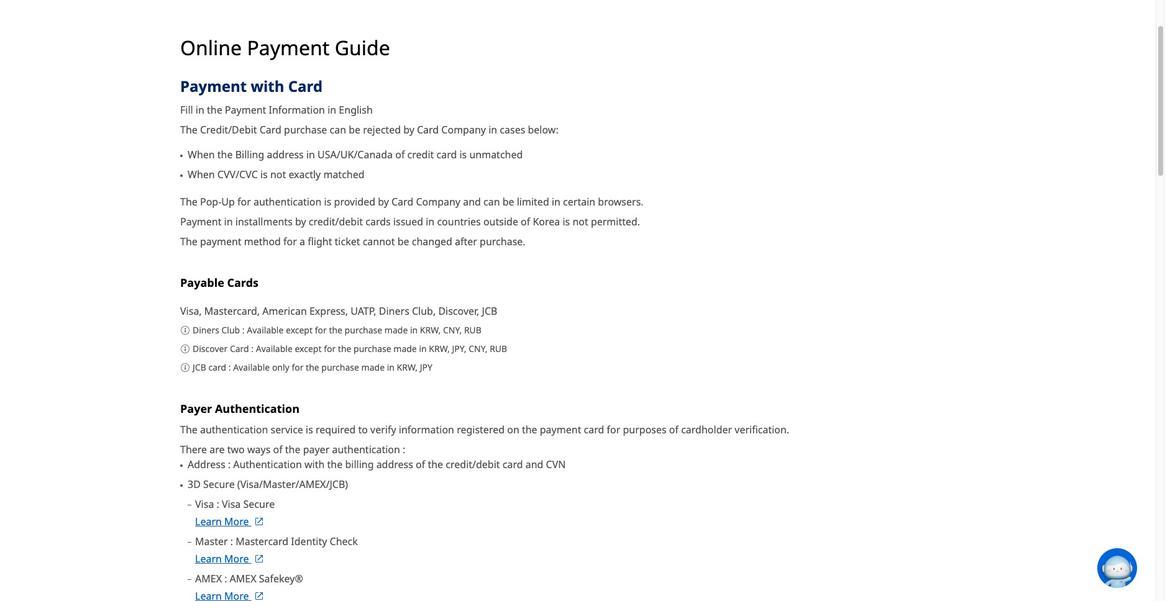 Task type: locate. For each thing, give the bounding box(es) containing it.
credit/debit
[[200, 123, 257, 137]]

for left purposes
[[607, 423, 620, 437]]

with
[[251, 76, 284, 96], [305, 458, 325, 471]]

the pop-up for authentication is provided by card company and can be limited in certain browsers. payment in installments by credit/debit cards issued in countries outside of korea is not permitted. the payment method for a flight ticket cannot be changed after purchase.
[[180, 195, 644, 249]]

: down two
[[228, 458, 231, 471]]

not
[[270, 168, 286, 182], [573, 215, 588, 229]]

1 vertical spatial more
[[224, 552, 249, 566]]

rub inside visa, mastercard, american express, uatp, diners club, discover,  jcb diners club : available except for the purchase made in krw, cny, rub
[[464, 325, 482, 336]]

0 vertical spatial krw,
[[420, 325, 441, 336]]

changed
[[412, 235, 452, 249]]

the
[[207, 103, 222, 117], [217, 148, 233, 162], [329, 325, 342, 336], [338, 343, 351, 355], [306, 362, 319, 374], [522, 423, 537, 437], [285, 443, 301, 457], [327, 458, 343, 471], [428, 458, 443, 471]]

1 vertical spatial not
[[573, 215, 588, 229]]

1 the from the top
[[180, 123, 198, 137]]

check
[[330, 535, 358, 549]]

visa, mastercard, american express, uatp, diners club, discover,  jcb diners club : available except for the purchase made in krw, cny, rub
[[180, 305, 497, 336]]

learn down the visa
[[195, 515, 222, 529]]

learn more link up : amex
[[195, 552, 264, 567]]

1 vertical spatial payment
[[540, 423, 581, 437]]

0 vertical spatial company
[[442, 123, 486, 137]]

payment down payment with card
[[225, 103, 266, 117]]

0 vertical spatial learn
[[195, 515, 222, 529]]

and up countries
[[463, 195, 481, 209]]

can inside "fill in the payment information in english the credit/debit card purchase can be rejected by card company in cases below:"
[[330, 123, 346, 137]]

not down certain
[[573, 215, 588, 229]]

is down billing
[[260, 168, 268, 182]]

1 vertical spatial learn
[[195, 552, 222, 566]]

1 vertical spatial and
[[526, 458, 543, 471]]

the inside "fill in the payment information in english the credit/debit card purchase can be rejected by card company in cases below:"
[[207, 103, 222, 117]]

chat w link
[[1098, 549, 1165, 589]]

card up issued
[[392, 195, 413, 209]]

1 vertical spatial company
[[416, 195, 461, 209]]

available
[[247, 325, 284, 336], [256, 343, 293, 355], [233, 362, 270, 374]]

: inside the authentication service is required to verify information registered on the payment card for purposes of cardholder verification. there are two ways of the payer authentication :
[[403, 443, 405, 457]]

of right purposes
[[669, 423, 679, 437]]

jcb down discover
[[193, 362, 206, 374]]

0 horizontal spatial can
[[330, 123, 346, 137]]

1 learn more link from the top
[[195, 514, 264, 529]]

discover,
[[438, 305, 479, 318]]

the down payer
[[327, 458, 343, 471]]

made inside visa, mastercard, american express, uatp, diners club, discover,  jcb diners club : available except for the purchase made in krw, cny, rub
[[385, 325, 408, 336]]

can up outside
[[484, 195, 500, 209]]

certain
[[563, 195, 596, 209]]

4 the from the top
[[180, 423, 198, 437]]

cards
[[227, 275, 259, 290]]

krw, left 'jpy,'
[[429, 343, 450, 355]]

: amex
[[224, 572, 256, 586]]

krw, left jpy
[[397, 362, 418, 374]]

is up payer
[[306, 423, 313, 437]]

be up outside
[[503, 195, 514, 209]]

1 horizontal spatial with
[[305, 458, 325, 471]]

authentication
[[254, 195, 322, 209], [200, 423, 268, 437], [332, 443, 400, 457]]

1 horizontal spatial payment
[[540, 423, 581, 437]]

card
[[288, 76, 323, 96], [260, 123, 282, 137], [417, 123, 439, 137], [392, 195, 413, 209], [230, 343, 249, 355]]

1 vertical spatial made
[[394, 343, 417, 355]]

1 vertical spatial when
[[188, 168, 215, 182]]

of down information
[[416, 458, 425, 471]]

diners left club,
[[379, 305, 409, 318]]

payment up the cvn
[[540, 423, 581, 437]]

with down payer
[[305, 458, 325, 471]]

krw, inside visa, mastercard, american express, uatp, diners club, discover,  jcb diners club : available except for the purchase made in krw, cny, rub
[[420, 325, 441, 336]]

company up 'unmatched'
[[442, 123, 486, 137]]

for inside the authentication service is required to verify information registered on the payment card for purposes of cardholder verification. there are two ways of the payer authentication :
[[607, 423, 620, 437]]

purchase inside visa, mastercard, american express, uatp, diners club, discover,  jcb diners club : available except for the purchase made in krw, cny, rub
[[345, 325, 382, 336]]

available left only
[[233, 362, 270, 374]]

jcb
[[482, 305, 497, 318], [193, 362, 206, 374]]

rub up 'jpy,'
[[464, 325, 482, 336]]

1 vertical spatial diners
[[193, 325, 219, 336]]

1 vertical spatial credit/debit
[[446, 458, 500, 471]]

credit/debit
[[309, 215, 363, 229], [446, 458, 500, 471]]

0 vertical spatial more
[[224, 515, 249, 529]]

by up a
[[295, 215, 306, 229]]

billing
[[345, 458, 374, 471]]

0 horizontal spatial not
[[270, 168, 286, 182]]

0 vertical spatial can
[[330, 123, 346, 137]]

diners
[[379, 305, 409, 318], [193, 325, 219, 336]]

card left purposes
[[584, 423, 604, 437]]

verification.
[[735, 423, 789, 437]]

except inside visa, mastercard, american express, uatp, diners club, discover,  jcb diners club : available except for the purchase made in krw, cny, rub
[[286, 325, 313, 336]]

2 the from the top
[[180, 195, 198, 209]]

0 horizontal spatial address
[[267, 148, 304, 162]]

be for rejected
[[349, 123, 361, 137]]

company inside the pop-up for authentication is provided by card company and can be limited in certain browsers. payment in installments by credit/debit cards issued in countries outside of korea is not permitted. the payment method for a flight ticket cannot be changed after purchase.
[[416, 195, 461, 209]]

purchase inside "fill in the payment information in english the credit/debit card purchase can be rejected by card company in cases below:"
[[284, 123, 327, 137]]

the down service
[[285, 443, 301, 457]]

2 vertical spatial authentication
[[332, 443, 400, 457]]

made down discover card : available except for the purchase made in krw, jpy, cny, rub
[[361, 362, 385, 374]]

not left exactly
[[270, 168, 286, 182]]

the left the pop-
[[180, 195, 198, 209]]

3 the from the top
[[180, 235, 198, 249]]

learn more link down : visa
[[195, 514, 264, 529]]

0 vertical spatial cny,
[[443, 325, 462, 336]]

0 vertical spatial authentication
[[254, 195, 322, 209]]

cny, up 'jpy,'
[[443, 325, 462, 336]]

in
[[196, 103, 204, 117], [328, 103, 336, 117], [489, 123, 497, 137], [306, 148, 315, 162], [552, 195, 561, 209], [224, 215, 233, 229], [426, 215, 435, 229], [410, 325, 418, 336], [419, 343, 427, 355], [387, 362, 395, 374]]

the
[[180, 123, 198, 137], [180, 195, 198, 209], [180, 235, 198, 249], [180, 423, 198, 437]]

cannot
[[363, 235, 395, 249]]

authentication up installments
[[254, 195, 322, 209]]

1 when from the top
[[188, 148, 215, 162]]

0 horizontal spatial credit/debit
[[309, 215, 363, 229]]

of inside the pop-up for authentication is provided by card company and can be limited in certain browsers. payment in installments by credit/debit cards issued in countries outside of korea is not permitted. the payment method for a flight ticket cannot be changed after purchase.
[[521, 215, 530, 229]]

1 more from the top
[[224, 515, 249, 529]]

cardholder
[[681, 423, 732, 437]]

2 horizontal spatial be
[[503, 195, 514, 209]]

1 vertical spatial learn more link
[[195, 552, 264, 567]]

:
[[242, 325, 245, 336], [251, 343, 254, 355], [229, 362, 231, 374], [403, 443, 405, 457], [228, 458, 231, 471]]

0 vertical spatial jcb
[[482, 305, 497, 318]]

the up the credit/debit on the left of page
[[207, 103, 222, 117]]

0 vertical spatial diners
[[379, 305, 409, 318]]

authentication down ways
[[233, 458, 302, 471]]

more up : amex
[[224, 552, 249, 566]]

0 vertical spatial except
[[286, 325, 313, 336]]

there
[[180, 443, 207, 457]]

is inside the authentication service is required to verify information registered on the payment card for purposes of cardholder verification. there are two ways of the payer authentication :
[[306, 423, 313, 437]]

1 vertical spatial authentication
[[200, 423, 268, 437]]

the down express,
[[329, 325, 342, 336]]

the authentication service is required to verify information registered on the payment card for purposes of cardholder verification. there are two ways of the payer authentication :
[[180, 423, 789, 457]]

is left provided
[[324, 195, 332, 209]]

0 vertical spatial when
[[188, 148, 215, 162]]

information
[[269, 103, 325, 117]]

can inside the pop-up for authentication is provided by card company and can be limited in certain browsers. payment in installments by credit/debit cards issued in countries outside of korea is not permitted. the payment method for a flight ticket cannot be changed after purchase.
[[484, 195, 500, 209]]

: right club
[[242, 325, 245, 336]]

when down the credit/debit on the left of page
[[188, 148, 215, 162]]

secure up : visa
[[203, 478, 235, 491]]

0 vertical spatial learn more link
[[195, 514, 264, 529]]

more down : visa
[[224, 515, 249, 529]]

secure inside the visa : visa secure learn more master : mastercard identity check learn more
[[243, 498, 275, 511]]

0 vertical spatial not
[[270, 168, 286, 182]]

jcb card : available only for the purchase made in krw, jpy
[[193, 362, 433, 374]]

diners up discover
[[193, 325, 219, 336]]

payment with card
[[180, 76, 323, 96]]

2 when from the top
[[188, 168, 215, 182]]

secure down 3d secure (visa/master/amex/jcb) on the bottom left of the page
[[243, 498, 275, 511]]

learn down master
[[195, 552, 222, 566]]

1 horizontal spatial not
[[573, 215, 588, 229]]

the up payable
[[180, 235, 198, 249]]

be down english
[[349, 123, 361, 137]]

: inside visa, mastercard, american express, uatp, diners club, discover,  jcb diners club : available except for the purchase made in krw, cny, rub
[[242, 325, 245, 336]]

korea
[[533, 215, 560, 229]]

in up exactly
[[306, 148, 315, 162]]

1 horizontal spatial jcb
[[482, 305, 497, 318]]

0 horizontal spatial jcb
[[193, 362, 206, 374]]

purchase
[[284, 123, 327, 137], [345, 325, 382, 336], [354, 343, 391, 355], [322, 362, 359, 374]]

can for and
[[484, 195, 500, 209]]

cny, right 'jpy,'
[[469, 343, 488, 355]]

1 horizontal spatial credit/debit
[[446, 458, 500, 471]]

1 horizontal spatial secure
[[243, 498, 275, 511]]

after
[[455, 235, 477, 249]]

card inside the authentication service is required to verify information registered on the payment card for purposes of cardholder verification. there are two ways of the payer authentication :
[[584, 423, 604, 437]]

card right credit
[[437, 148, 457, 162]]

authentication up billing
[[332, 443, 400, 457]]

card inside the pop-up for authentication is provided by card company and can be limited in certain browsers. payment in installments by credit/debit cards issued in countries outside of korea is not permitted. the payment method for a flight ticket cannot be changed after purchase.
[[392, 195, 413, 209]]

0 horizontal spatial be
[[349, 123, 361, 137]]

1 horizontal spatial be
[[398, 235, 409, 249]]

address up exactly
[[267, 148, 304, 162]]

0 horizontal spatial with
[[251, 76, 284, 96]]

address
[[267, 148, 304, 162], [376, 458, 413, 471]]

available inside visa, mastercard, american express, uatp, diners club, discover,  jcb diners club : available except for the purchase made in krw, cny, rub
[[247, 325, 284, 336]]

0 horizontal spatial secure
[[203, 478, 235, 491]]

except up jcb card : available only for the purchase made in krw, jpy on the left bottom of the page
[[295, 343, 322, 355]]

2 vertical spatial made
[[361, 362, 385, 374]]

of left credit
[[395, 148, 405, 162]]

0 vertical spatial available
[[247, 325, 284, 336]]

of inside when the billing address in usa/uk/canada of credit card is unmatched when cvv/cvc is not exactly matched
[[395, 148, 405, 162]]

0 horizontal spatial payment
[[200, 235, 242, 249]]

and inside the pop-up for authentication is provided by card company and can be limited in certain browsers. payment in installments by credit/debit cards issued in countries outside of korea is not permitted. the payment method for a flight ticket cannot be changed after purchase.
[[463, 195, 481, 209]]

by up cards
[[378, 195, 389, 209]]

0 vertical spatial payment
[[200, 235, 242, 249]]

card inside when the billing address in usa/uk/canada of credit card is unmatched when cvv/cvc is not exactly matched
[[437, 148, 457, 162]]

by
[[403, 123, 414, 137], [378, 195, 389, 209], [295, 215, 306, 229]]

payment inside the pop-up for authentication is provided by card company and can be limited in certain browsers. payment in installments by credit/debit cards issued in countries outside of korea is not permitted. the payment method for a flight ticket cannot be changed after purchase.
[[200, 235, 242, 249]]

made for jpy,
[[394, 343, 417, 355]]

0 horizontal spatial by
[[295, 215, 306, 229]]

0 horizontal spatial rub
[[464, 325, 482, 336]]

: mastercard
[[230, 535, 289, 549]]

1 vertical spatial by
[[378, 195, 389, 209]]

0 horizontal spatial and
[[463, 195, 481, 209]]

2 learn more link from the top
[[195, 552, 264, 567]]

1 horizontal spatial cny,
[[469, 343, 488, 355]]

available for only
[[233, 362, 270, 374]]

credit/debit down the authentication service is required to verify information registered on the payment card for purposes of cardholder verification. there are two ways of the payer authentication :
[[446, 458, 500, 471]]

available up only
[[256, 343, 293, 355]]

required
[[316, 423, 356, 437]]

1 horizontal spatial and
[[526, 458, 543, 471]]

1 vertical spatial krw,
[[429, 343, 450, 355]]

(visa/master/amex/jcb)
[[237, 478, 348, 491]]

be inside "fill in the payment information in english the credit/debit card purchase can be rejected by card company in cases below:"
[[349, 123, 361, 137]]

of left korea
[[521, 215, 530, 229]]

in up korea
[[552, 195, 561, 209]]

rub right 'jpy,'
[[490, 343, 507, 355]]

for inside visa, mastercard, american express, uatp, diners club, discover,  jcb diners club : available except for the purchase made in krw, cny, rub
[[315, 325, 327, 336]]

1 vertical spatial can
[[484, 195, 500, 209]]

jcb right discover, at the left of page
[[482, 305, 497, 318]]

0 vertical spatial made
[[385, 325, 408, 336]]

authentication up service
[[215, 401, 300, 416]]

0 vertical spatial rub
[[464, 325, 482, 336]]

the inside visa, mastercard, american express, uatp, diners club, discover,  jcb diners club : available except for the purchase made in krw, cny, rub
[[329, 325, 342, 336]]

payable
[[180, 275, 224, 290]]

1 vertical spatial secure
[[243, 498, 275, 511]]

2 vertical spatial available
[[233, 362, 270, 374]]

secure
[[203, 478, 235, 491], [243, 498, 275, 511]]

0 vertical spatial credit/debit
[[309, 215, 363, 229]]

0 vertical spatial with
[[251, 76, 284, 96]]

card up billing
[[260, 123, 282, 137]]

can down english
[[330, 123, 346, 137]]

made up discover card : available except for the purchase made in krw, jpy, cny, rub
[[385, 325, 408, 336]]

0 vertical spatial by
[[403, 123, 414, 137]]

discover card : available except for the purchase made in krw, jpy, cny, rub
[[193, 343, 507, 355]]

ways
[[247, 443, 271, 457]]

for
[[237, 195, 251, 209], [283, 235, 297, 249], [315, 325, 327, 336], [324, 343, 336, 355], [292, 362, 304, 374], [607, 423, 620, 437]]

for down express,
[[315, 325, 327, 336]]

krw, for jpy
[[397, 362, 418, 374]]

safekey®
[[259, 572, 303, 586]]

below:
[[528, 123, 559, 137]]

browsers.
[[598, 195, 644, 209]]

credit/debit up ticket on the top left
[[309, 215, 363, 229]]

0 vertical spatial and
[[463, 195, 481, 209]]

authentication up two
[[200, 423, 268, 437]]

2 horizontal spatial by
[[403, 123, 414, 137]]

cny, inside visa, mastercard, american express, uatp, diners club, discover,  jcb diners club : available except for the purchase made in krw, cny, rub
[[443, 325, 462, 336]]

1 horizontal spatial can
[[484, 195, 500, 209]]

except down american
[[286, 325, 313, 336]]

0 vertical spatial address
[[267, 148, 304, 162]]

jpy
[[420, 362, 433, 374]]

company
[[442, 123, 486, 137], [416, 195, 461, 209]]

only
[[272, 362, 289, 374]]

0 vertical spatial be
[[349, 123, 361, 137]]

1 vertical spatial be
[[503, 195, 514, 209]]

and left the cvn
[[526, 458, 543, 471]]

the up there
[[180, 423, 198, 437]]

1 vertical spatial rub
[[490, 343, 507, 355]]

payment up 'fill'
[[180, 76, 247, 96]]

billing
[[235, 148, 264, 162]]

the down 'fill'
[[180, 123, 198, 137]]

amex
[[195, 572, 222, 586]]

authentication inside the pop-up for authentication is provided by card company and can be limited in certain browsers. payment in installments by credit/debit cards issued in countries outside of korea is not permitted. the payment method for a flight ticket cannot be changed after purchase.
[[254, 195, 322, 209]]

2 vertical spatial krw,
[[397, 362, 418, 374]]

1 horizontal spatial address
[[376, 458, 413, 471]]

card
[[437, 148, 457, 162], [208, 362, 226, 374], [584, 423, 604, 437], [503, 458, 523, 471]]

krw,
[[420, 325, 441, 336], [429, 343, 450, 355], [397, 362, 418, 374]]

0 horizontal spatial cny,
[[443, 325, 462, 336]]

: down information
[[403, 443, 405, 457]]

of
[[395, 148, 405, 162], [521, 215, 530, 229], [669, 423, 679, 437], [273, 443, 283, 457], [416, 458, 425, 471]]

1 vertical spatial available
[[256, 343, 293, 355]]

for up jcb card : available only for the purchase made in krw, jpy on the left bottom of the page
[[324, 343, 336, 355]]

when up the pop-
[[188, 168, 215, 182]]

address right billing
[[376, 458, 413, 471]]

cvn
[[546, 458, 566, 471]]

american
[[262, 305, 307, 318]]

are
[[210, 443, 225, 457]]

in left cases
[[489, 123, 497, 137]]

cny,
[[443, 325, 462, 336], [469, 343, 488, 355]]

the down visa, mastercard, american express, uatp, diners club, discover,  jcb diners club : available except for the purchase made in krw, cny, rub
[[338, 343, 351, 355]]

payment down the pop-
[[180, 215, 222, 229]]



Task type: vqa. For each thing, say whether or not it's contained in the screenshot.
Airport
no



Task type: describe. For each thing, give the bounding box(es) containing it.
1 vertical spatial except
[[295, 343, 322, 355]]

the right on
[[522, 423, 537, 437]]

card down club
[[230, 343, 249, 355]]

the down information
[[428, 458, 443, 471]]

amex : amex safekey®
[[195, 572, 303, 586]]

identity
[[291, 535, 327, 549]]

1 vertical spatial address
[[376, 458, 413, 471]]

limited
[[517, 195, 549, 209]]

card up information
[[288, 76, 323, 96]]

3d secure (visa/master/amex/jcb)
[[188, 478, 348, 491]]

0 vertical spatial authentication
[[215, 401, 300, 416]]

usa/uk/canada
[[318, 148, 393, 162]]

mastercard,
[[204, 305, 260, 318]]

the inside "fill in the payment information in english the credit/debit card purchase can be rejected by card company in cases below:"
[[180, 123, 198, 137]]

purposes
[[623, 423, 667, 437]]

the right only
[[306, 362, 319, 374]]

in inside visa, mastercard, american express, uatp, diners club, discover,  jcb diners club : available except for the purchase made in krw, cny, rub
[[410, 325, 418, 336]]

visa,
[[180, 305, 202, 318]]

of right ways
[[273, 443, 283, 457]]

by inside "fill in the payment information in english the credit/debit card purchase can be rejected by card company in cases below:"
[[403, 123, 414, 137]]

jcb inside visa, mastercard, american express, uatp, diners club, discover,  jcb diners club : available except for the purchase made in krw, cny, rub
[[482, 305, 497, 318]]

in right 'fill'
[[196, 103, 204, 117]]

: right discover
[[251, 343, 254, 355]]

installments
[[235, 215, 293, 229]]

club
[[222, 325, 240, 336]]

on
[[507, 423, 519, 437]]

express,
[[309, 305, 348, 318]]

1 vertical spatial authentication
[[233, 458, 302, 471]]

2 vertical spatial be
[[398, 235, 409, 249]]

when the billing address in usa/uk/canada of credit card is unmatched when cvv/cvc is not exactly matched
[[188, 148, 523, 182]]

chat w
[[1137, 563, 1165, 575]]

2 vertical spatial by
[[295, 215, 306, 229]]

discover
[[193, 343, 228, 355]]

krw, for jpy,
[[429, 343, 450, 355]]

payable cards
[[180, 275, 259, 290]]

is right korea
[[563, 215, 570, 229]]

in down up
[[224, 215, 233, 229]]

credit/debit inside the pop-up for authentication is provided by card company and can be limited in certain browsers. payment in installments by credit/debit cards issued in countries outside of korea is not permitted. the payment method for a flight ticket cannot be changed after purchase.
[[309, 215, 363, 229]]

up
[[221, 195, 235, 209]]

online
[[180, 34, 242, 61]]

is left 'unmatched'
[[460, 148, 467, 162]]

method
[[244, 235, 281, 249]]

1 horizontal spatial diners
[[379, 305, 409, 318]]

visa : visa secure learn more master : mastercard identity check learn more
[[195, 498, 358, 566]]

payer
[[180, 401, 212, 416]]

company inside "fill in the payment information in english the credit/debit card purchase can be rejected by card company in cases below:"
[[442, 123, 486, 137]]

ticket
[[335, 235, 360, 249]]

1 learn from the top
[[195, 515, 222, 529]]

payment up payment with card
[[247, 34, 330, 61]]

: visa
[[217, 498, 241, 511]]

learn more link for visa : visa secure
[[195, 514, 264, 529]]

can for purchase
[[330, 123, 346, 137]]

provided
[[334, 195, 375, 209]]

for right up
[[237, 195, 251, 209]]

payer authentication
[[180, 401, 300, 416]]

cvv/cvc
[[217, 168, 258, 182]]

service
[[271, 423, 303, 437]]

fill
[[180, 103, 193, 117]]

chat
[[1137, 563, 1156, 575]]

pop-
[[200, 195, 221, 209]]

exactly
[[289, 168, 321, 182]]

w
[[1159, 563, 1165, 575]]

0 vertical spatial secure
[[203, 478, 235, 491]]

1 vertical spatial with
[[305, 458, 325, 471]]

in left english
[[328, 103, 336, 117]]

guide
[[335, 34, 390, 61]]

payer
[[303, 443, 330, 457]]

1 vertical spatial cny,
[[469, 343, 488, 355]]

not inside the pop-up for authentication is provided by card company and can be limited in certain browsers. payment in installments by credit/debit cards issued in countries outside of korea is not permitted. the payment method for a flight ticket cannot be changed after purchase.
[[573, 215, 588, 229]]

a
[[300, 235, 305, 249]]

in inside when the billing address in usa/uk/canada of credit card is unmatched when cvv/cvc is not exactly matched
[[306, 148, 315, 162]]

visa
[[195, 498, 214, 511]]

credit
[[407, 148, 434, 162]]

permitted.
[[591, 215, 640, 229]]

payment inside the pop-up for authentication is provided by card company and can be limited in certain browsers. payment in installments by credit/debit cards issued in countries outside of korea is not permitted. the payment method for a flight ticket cannot be changed after purchase.
[[180, 215, 222, 229]]

3d
[[188, 478, 201, 491]]

issued
[[393, 215, 423, 229]]

for left a
[[283, 235, 297, 249]]

card down discover
[[208, 362, 226, 374]]

be for limited
[[503, 195, 514, 209]]

the inside the authentication service is required to verify information registered on the payment card for purposes of cardholder verification. there are two ways of the payer authentication :
[[180, 423, 198, 437]]

two
[[227, 443, 245, 457]]

address
[[188, 458, 225, 471]]

card up credit
[[417, 123, 439, 137]]

learn more link for master : mastercard identity check
[[195, 552, 264, 567]]

matched
[[323, 168, 365, 182]]

not inside when the billing address in usa/uk/canada of credit card is unmatched when cvv/cvc is not exactly matched
[[270, 168, 286, 182]]

verify
[[370, 423, 396, 437]]

the inside when the billing address in usa/uk/canada of credit card is unmatched when cvv/cvc is not exactly matched
[[217, 148, 233, 162]]

2 learn from the top
[[195, 552, 222, 566]]

1 horizontal spatial rub
[[490, 343, 507, 355]]

to
[[358, 423, 368, 437]]

rejected
[[363, 123, 401, 137]]

in left jpy
[[387, 362, 395, 374]]

for right only
[[292, 362, 304, 374]]

flight
[[308, 235, 332, 249]]

1 horizontal spatial by
[[378, 195, 389, 209]]

address inside when the billing address in usa/uk/canada of credit card is unmatched when cvv/cvc is not exactly matched
[[267, 148, 304, 162]]

registered
[[457, 423, 505, 437]]

1 vertical spatial jcb
[[193, 362, 206, 374]]

payment inside "fill in the payment information in english the credit/debit card purchase can be rejected by card company in cases below:"
[[225, 103, 266, 117]]

english
[[339, 103, 373, 117]]

card down on
[[503, 458, 523, 471]]

0 horizontal spatial diners
[[193, 325, 219, 336]]

club,
[[412, 305, 436, 318]]

: down club
[[229, 362, 231, 374]]

purchase.
[[480, 235, 526, 249]]

available for except
[[256, 343, 293, 355]]

cases
[[500, 123, 525, 137]]

outside
[[483, 215, 518, 229]]

master
[[195, 535, 228, 549]]

fill in the payment information in english the credit/debit card purchase can be rejected by card company in cases below:
[[180, 103, 559, 137]]

in up jpy
[[419, 343, 427, 355]]

uatp,
[[351, 305, 376, 318]]

unmatched
[[470, 148, 523, 162]]

online payment guide
[[180, 34, 390, 61]]

made for jpy
[[361, 362, 385, 374]]

payment inside the authentication service is required to verify information registered on the payment card for purposes of cardholder verification. there are two ways of the payer authentication :
[[540, 423, 581, 437]]

information
[[399, 423, 454, 437]]

cards
[[366, 215, 391, 229]]

2 more from the top
[[224, 552, 249, 566]]

countries
[[437, 215, 481, 229]]

jpy,
[[452, 343, 466, 355]]

address : authentication with the billing address of the credit/debit card and cvn
[[188, 458, 566, 471]]

in up changed
[[426, 215, 435, 229]]



